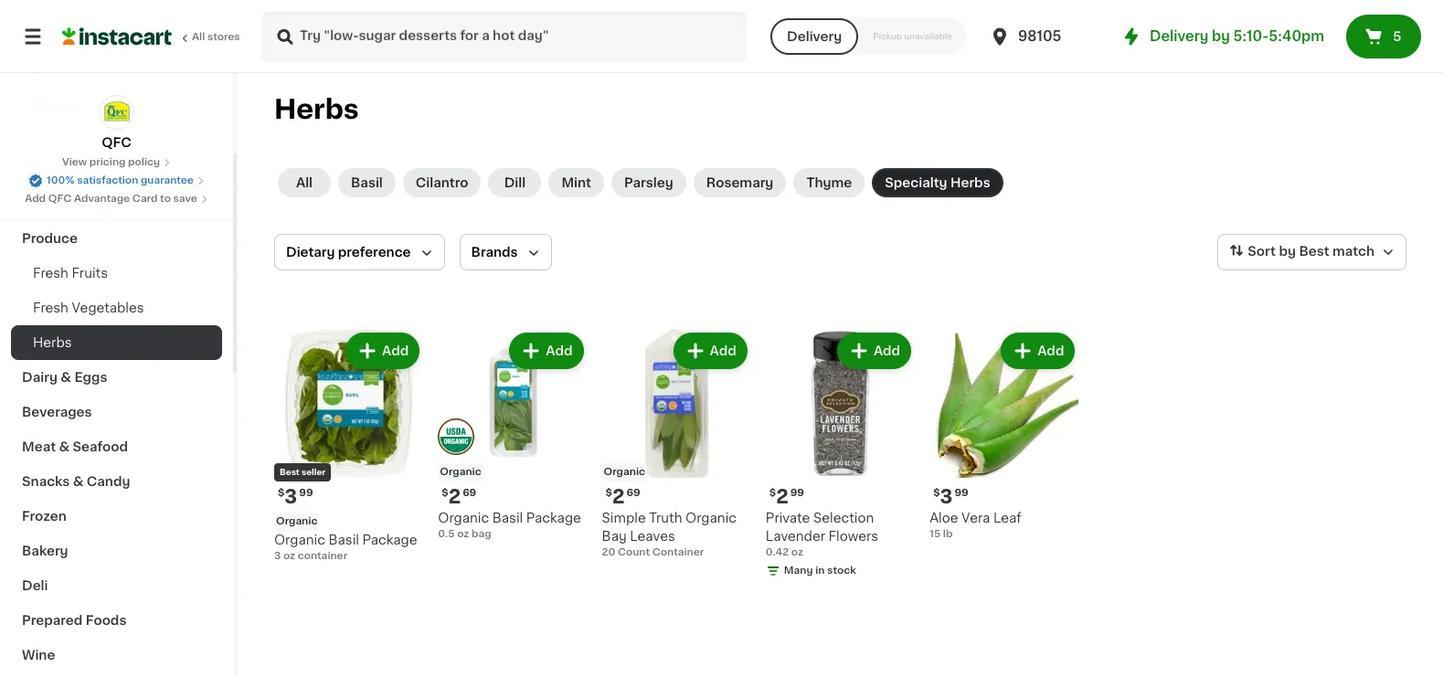 Task type: describe. For each thing, give the bounding box(es) containing it.
snacks
[[22, 475, 70, 488]]

satisfaction
[[77, 176, 138, 186]]

$ inside $ 2 99
[[770, 489, 776, 499]]

view
[[62, 157, 87, 167]]

3 product group from the left
[[602, 329, 751, 561]]

$ for simple
[[606, 489, 613, 499]]

specialty herbs
[[885, 176, 991, 189]]

view pricing policy
[[62, 157, 160, 167]]

buy it again
[[51, 61, 129, 74]]

1 horizontal spatial 3
[[285, 488, 297, 507]]

2 product group from the left
[[438, 329, 588, 542]]

all for all
[[296, 176, 313, 189]]

best for best seller
[[280, 468, 300, 477]]

by for delivery
[[1213, 29, 1231, 43]]

advantage
[[74, 194, 130, 204]]

add for 0.5
[[546, 345, 573, 358]]

simple truth organic bay leaves 20 count container
[[602, 512, 737, 558]]

card
[[132, 194, 158, 204]]

package for organic basil package 0.5 oz bag
[[527, 512, 581, 525]]

view pricing policy link
[[62, 155, 171, 170]]

leaf
[[994, 512, 1022, 525]]

basil link
[[338, 168, 396, 198]]

all link
[[278, 168, 331, 198]]

selection
[[814, 512, 874, 525]]

to
[[160, 194, 171, 204]]

99 for private selection lavender flowers
[[791, 489, 805, 499]]

add for 15
[[1038, 345, 1065, 358]]

1 product group from the left
[[274, 329, 424, 564]]

lb
[[944, 530, 953, 540]]

dietary preference
[[286, 246, 411, 259]]

beverages
[[22, 406, 92, 419]]

many in stock
[[784, 566, 857, 576]]

stock
[[828, 566, 857, 576]]

1 99 from the left
[[299, 489, 313, 499]]

qfc logo image
[[99, 95, 134, 130]]

sort by
[[1248, 245, 1297, 258]]

add button for 3
[[348, 335, 418, 368]]

organic inside organic basil package 0.5 oz bag
[[438, 512, 489, 525]]

mint
[[562, 176, 592, 189]]

$ for aloe
[[934, 489, 940, 499]]

aloe
[[930, 512, 959, 525]]

parsley link
[[612, 168, 686, 198]]

policy
[[128, 157, 160, 167]]

5 button
[[1347, 15, 1422, 59]]

preference
[[338, 246, 411, 259]]

dill link
[[489, 168, 542, 198]]

organic basil package 0.5 oz bag
[[438, 512, 581, 540]]

all for all stores
[[192, 32, 205, 42]]

leaves
[[630, 531, 676, 543]]

best for best match
[[1300, 245, 1330, 258]]

delivery by 5:10-5:40pm
[[1150, 29, 1325, 43]]

& for snacks
[[73, 475, 84, 488]]

cilantro link
[[403, 168, 481, 198]]

count
[[618, 548, 650, 558]]

dietary
[[286, 246, 335, 259]]

lists link
[[11, 86, 222, 123]]

& for dairy
[[61, 371, 71, 384]]

vera
[[962, 512, 991, 525]]

fresh vegetables
[[33, 302, 144, 315]]

seller
[[302, 468, 326, 477]]

meat & seafood link
[[11, 430, 222, 465]]

3 inside organic basil package 3 oz container
[[274, 552, 281, 562]]

instacart logo image
[[62, 26, 172, 48]]

sort
[[1248, 245, 1277, 258]]

fresh fruits link
[[11, 256, 222, 291]]

delivery for delivery by 5:10-5:40pm
[[1150, 29, 1209, 43]]

candy
[[87, 475, 130, 488]]

add button for 0.5
[[511, 335, 582, 368]]

thanksgiving link
[[11, 187, 222, 221]]

delivery button
[[771, 18, 859, 55]]

fresh fruits
[[33, 267, 108, 280]]

meat
[[22, 441, 56, 454]]

brands button
[[460, 234, 552, 271]]

buy it again link
[[11, 49, 222, 86]]

wine link
[[11, 638, 222, 673]]

100%
[[47, 176, 74, 186]]

prepared foods link
[[11, 604, 222, 638]]

package for organic basil package 3 oz container
[[363, 534, 417, 547]]

fresh vegetables link
[[11, 291, 222, 326]]

basil for organic basil package 0.5 oz bag
[[493, 512, 523, 525]]

add button for bay
[[675, 335, 746, 368]]

5 product group from the left
[[930, 329, 1079, 542]]

all stores link
[[62, 11, 241, 62]]

thyme
[[807, 176, 852, 189]]

item badge image
[[438, 419, 475, 455]]

100% satisfaction guarantee
[[47, 176, 194, 186]]

5
[[1394, 30, 1402, 43]]

dairy & eggs
[[22, 371, 107, 384]]

1 $ from the left
[[278, 489, 285, 499]]

container
[[298, 552, 348, 562]]

prepared
[[22, 614, 83, 627]]

thanksgiving
[[22, 198, 110, 210]]

vegetables
[[72, 302, 144, 315]]

eggs
[[74, 371, 107, 384]]

Best match Sort by field
[[1218, 234, 1407, 271]]

$ 2 69 for organic basil package
[[442, 488, 477, 507]]

69 for organic
[[463, 489, 477, 499]]

lavender
[[766, 531, 826, 543]]

bag
[[472, 530, 492, 540]]

produce link
[[11, 221, 222, 256]]

organic inside simple truth organic bay leaves 20 count container
[[686, 512, 737, 525]]

1 horizontal spatial herbs
[[274, 96, 359, 123]]

qfc link
[[99, 95, 134, 152]]

99 for aloe vera leaf
[[955, 489, 969, 499]]

in
[[816, 566, 825, 576]]

98105
[[1019, 29, 1062, 43]]

bay
[[602, 531, 627, 543]]

frozen
[[22, 510, 67, 523]]

add qfc advantage card to save link
[[25, 192, 208, 207]]



Task type: locate. For each thing, give the bounding box(es) containing it.
$ 3 99 up aloe at right
[[934, 488, 969, 507]]

0 horizontal spatial best
[[280, 468, 300, 477]]

2 for simple
[[613, 488, 625, 507]]

0 horizontal spatial all
[[192, 32, 205, 42]]

recipes link
[[11, 152, 222, 187]]

oz inside organic basil package 3 oz container
[[283, 552, 295, 562]]

2 add button from the left
[[511, 335, 582, 368]]

2 up simple
[[613, 488, 625, 507]]

add qfc advantage card to save
[[25, 194, 197, 204]]

0 horizontal spatial 3
[[274, 552, 281, 562]]

& right meat
[[59, 441, 70, 454]]

4 product group from the left
[[766, 329, 915, 583]]

2 horizontal spatial 99
[[955, 489, 969, 499]]

5:10-
[[1234, 29, 1269, 43]]

wine
[[22, 649, 55, 662]]

2 vertical spatial &
[[73, 475, 84, 488]]

beverages link
[[11, 395, 222, 430]]

1 vertical spatial fresh
[[33, 302, 68, 315]]

mint link
[[549, 168, 604, 198]]

pricing
[[89, 157, 126, 167]]

3 $ from the left
[[606, 489, 613, 499]]

snacks & candy link
[[11, 465, 222, 499]]

oz inside organic basil package 0.5 oz bag
[[457, 530, 469, 540]]

1 $ 2 69 from the left
[[442, 488, 477, 507]]

0 horizontal spatial 69
[[463, 489, 477, 499]]

2 2 from the left
[[613, 488, 625, 507]]

$ up simple
[[606, 489, 613, 499]]

100% satisfaction guarantee button
[[28, 170, 205, 188]]

herbs up all link at the top of page
[[274, 96, 359, 123]]

organic inside organic basil package 3 oz container
[[274, 534, 325, 547]]

snacks & candy
[[22, 475, 130, 488]]

2 horizontal spatial 2
[[776, 488, 789, 507]]

1 horizontal spatial all
[[296, 176, 313, 189]]

3 2 from the left
[[776, 488, 789, 507]]

$ down best seller
[[278, 489, 285, 499]]

prepared foods
[[22, 614, 127, 627]]

3 down best seller
[[285, 488, 297, 507]]

1 vertical spatial herbs
[[951, 176, 991, 189]]

0 horizontal spatial qfc
[[48, 194, 72, 204]]

it
[[80, 61, 89, 74]]

cilantro
[[416, 176, 469, 189]]

1 vertical spatial qfc
[[48, 194, 72, 204]]

99 up private
[[791, 489, 805, 499]]

2
[[449, 488, 461, 507], [613, 488, 625, 507], [776, 488, 789, 507]]

1 horizontal spatial qfc
[[102, 136, 131, 149]]

1 vertical spatial &
[[59, 441, 70, 454]]

package left 0.5
[[363, 534, 417, 547]]

delivery inside button
[[787, 30, 842, 43]]

herbs right specialty
[[951, 176, 991, 189]]

0 horizontal spatial 99
[[299, 489, 313, 499]]

meat & seafood
[[22, 441, 128, 454]]

qfc down 100%
[[48, 194, 72, 204]]

by right sort
[[1280, 245, 1297, 258]]

2 up private
[[776, 488, 789, 507]]

qfc
[[102, 136, 131, 149], [48, 194, 72, 204]]

69 up bag
[[463, 489, 477, 499]]

oz inside private selection lavender flowers 0.42 oz
[[792, 548, 804, 558]]

oz for organic basil package 3 oz container
[[283, 552, 295, 562]]

by for sort
[[1280, 245, 1297, 258]]

oz for organic basil package 0.5 oz bag
[[457, 530, 469, 540]]

2 99 from the left
[[955, 489, 969, 499]]

$ up aloe at right
[[934, 489, 940, 499]]

herbs up dairy & eggs
[[33, 336, 72, 349]]

frozen link
[[11, 499, 222, 534]]

all
[[192, 32, 205, 42], [296, 176, 313, 189]]

2 vertical spatial herbs
[[33, 336, 72, 349]]

herbs link
[[11, 326, 222, 360]]

fresh for fresh fruits
[[33, 267, 68, 280]]

1 horizontal spatial 99
[[791, 489, 805, 499]]

$ up 0.5
[[442, 489, 449, 499]]

delivery by 5:10-5:40pm link
[[1121, 26, 1325, 48]]

1 fresh from the top
[[33, 267, 68, 280]]

best left 'match'
[[1300, 245, 1330, 258]]

2 horizontal spatial 3
[[940, 488, 953, 507]]

0 horizontal spatial herbs
[[33, 336, 72, 349]]

lists
[[51, 98, 83, 111]]

3 add button from the left
[[675, 335, 746, 368]]

1 2 from the left
[[449, 488, 461, 507]]

fresh down fresh fruits
[[33, 302, 68, 315]]

3 up aloe at right
[[940, 488, 953, 507]]

99 up the vera
[[955, 489, 969, 499]]

package inside organic basil package 3 oz container
[[363, 534, 417, 547]]

$ 2 99
[[770, 488, 805, 507]]

foods
[[86, 614, 127, 627]]

thyme link
[[794, 168, 865, 198]]

& left candy
[[73, 475, 84, 488]]

1 vertical spatial best
[[280, 468, 300, 477]]

20
[[602, 548, 616, 558]]

1 horizontal spatial package
[[527, 512, 581, 525]]

best match
[[1300, 245, 1375, 258]]

99 down best seller
[[299, 489, 313, 499]]

$ up private
[[770, 489, 776, 499]]

package inside organic basil package 0.5 oz bag
[[527, 512, 581, 525]]

package left simple
[[527, 512, 581, 525]]

bakery
[[22, 545, 68, 558]]

basil
[[351, 176, 383, 189], [493, 512, 523, 525], [329, 534, 359, 547]]

3 99 from the left
[[791, 489, 805, 499]]

again
[[92, 61, 129, 74]]

qfc inside the add qfc advantage card to save link
[[48, 194, 72, 204]]

0 vertical spatial best
[[1300, 245, 1330, 258]]

oz left the 'container'
[[283, 552, 295, 562]]

1 vertical spatial package
[[363, 534, 417, 547]]

by left 5:10-
[[1213, 29, 1231, 43]]

& left eggs
[[61, 371, 71, 384]]

all left "stores"
[[192, 32, 205, 42]]

basil for organic basil package 3 oz container
[[329, 534, 359, 547]]

5 $ from the left
[[770, 489, 776, 499]]

1 horizontal spatial oz
[[457, 530, 469, 540]]

best inside field
[[1300, 245, 1330, 258]]

1 horizontal spatial by
[[1280, 245, 1297, 258]]

deli
[[22, 580, 48, 593]]

oz right 0.5
[[457, 530, 469, 540]]

by
[[1213, 29, 1231, 43], [1280, 245, 1297, 258]]

best left the 'seller'
[[280, 468, 300, 477]]

0 horizontal spatial $ 2 69
[[442, 488, 477, 507]]

1 vertical spatial basil
[[493, 512, 523, 525]]

fresh for fresh vegetables
[[33, 302, 68, 315]]

1 $ 3 99 from the left
[[278, 488, 313, 507]]

1 horizontal spatial 69
[[627, 489, 641, 499]]

recipes
[[22, 163, 76, 176]]

1 horizontal spatial $ 3 99
[[934, 488, 969, 507]]

delivery
[[1150, 29, 1209, 43], [787, 30, 842, 43]]

2 horizontal spatial herbs
[[951, 176, 991, 189]]

many
[[784, 566, 813, 576]]

3 left the 'container'
[[274, 552, 281, 562]]

&
[[61, 371, 71, 384], [59, 441, 70, 454], [73, 475, 84, 488]]

2 $ 3 99 from the left
[[934, 488, 969, 507]]

0 horizontal spatial by
[[1213, 29, 1231, 43]]

add
[[25, 194, 46, 204], [382, 345, 409, 358], [546, 345, 573, 358], [710, 345, 737, 358], [874, 345, 901, 358], [1038, 345, 1065, 358]]

69 up simple
[[627, 489, 641, 499]]

specialty
[[885, 176, 948, 189]]

5 add button from the left
[[1003, 335, 1074, 368]]

qfc up view pricing policy link
[[102, 136, 131, 149]]

None search field
[[262, 11, 747, 62]]

brands
[[471, 246, 518, 259]]

15
[[930, 530, 941, 540]]

2 horizontal spatial oz
[[792, 548, 804, 558]]

fresh down produce
[[33, 267, 68, 280]]

basil inside organic basil package 0.5 oz bag
[[493, 512, 523, 525]]

best seller
[[280, 468, 326, 477]]

$ 2 69 up 0.5
[[442, 488, 477, 507]]

deli link
[[11, 569, 222, 604]]

0.42
[[766, 548, 789, 558]]

0 vertical spatial herbs
[[274, 96, 359, 123]]

delivery for delivery
[[787, 30, 842, 43]]

& for meat
[[59, 441, 70, 454]]

seafood
[[73, 441, 128, 454]]

0 horizontal spatial $ 3 99
[[278, 488, 313, 507]]

0 horizontal spatial delivery
[[787, 30, 842, 43]]

2 69 from the left
[[627, 489, 641, 499]]

all left 'basil' link
[[296, 176, 313, 189]]

98105 button
[[989, 11, 1099, 62]]

product group
[[274, 329, 424, 564], [438, 329, 588, 542], [602, 329, 751, 561], [766, 329, 915, 583], [930, 329, 1079, 542]]

aloe vera leaf 15 lb
[[930, 512, 1022, 540]]

0 vertical spatial basil
[[351, 176, 383, 189]]

5:40pm
[[1269, 29, 1325, 43]]

fresh
[[33, 267, 68, 280], [33, 302, 68, 315]]

flowers
[[829, 531, 879, 543]]

dairy & eggs link
[[11, 360, 222, 395]]

add button for 15
[[1003, 335, 1074, 368]]

container
[[653, 548, 704, 558]]

stores
[[207, 32, 240, 42]]

$ 2 69 for simple truth organic bay leaves
[[606, 488, 641, 507]]

2 $ 2 69 from the left
[[606, 488, 641, 507]]

oz down lavender
[[792, 548, 804, 558]]

rosemary
[[707, 176, 774, 189]]

3
[[285, 488, 297, 507], [940, 488, 953, 507], [274, 552, 281, 562]]

1 horizontal spatial 2
[[613, 488, 625, 507]]

basil inside organic basil package 3 oz container
[[329, 534, 359, 547]]

best
[[1300, 245, 1330, 258], [280, 468, 300, 477]]

1 add button from the left
[[348, 335, 418, 368]]

private selection lavender flowers 0.42 oz
[[766, 512, 879, 558]]

0 vertical spatial fresh
[[33, 267, 68, 280]]

bakery link
[[11, 534, 222, 569]]

$ 3 99 down best seller
[[278, 488, 313, 507]]

1 horizontal spatial delivery
[[1150, 29, 1209, 43]]

0 vertical spatial qfc
[[102, 136, 131, 149]]

2 up 0.5
[[449, 488, 461, 507]]

add for bay
[[710, 345, 737, 358]]

1 horizontal spatial $ 2 69
[[606, 488, 641, 507]]

1 vertical spatial by
[[1280, 245, 1297, 258]]

0 horizontal spatial 2
[[449, 488, 461, 507]]

0 vertical spatial by
[[1213, 29, 1231, 43]]

69 for simple
[[627, 489, 641, 499]]

2 for organic
[[449, 488, 461, 507]]

0 vertical spatial &
[[61, 371, 71, 384]]

1 69 from the left
[[463, 489, 477, 499]]

0 horizontal spatial package
[[363, 534, 417, 547]]

$ for organic
[[442, 489, 449, 499]]

0 vertical spatial all
[[192, 32, 205, 42]]

1 horizontal spatial best
[[1300, 245, 1330, 258]]

99 inside $ 2 99
[[791, 489, 805, 499]]

$ 2 69 up simple
[[606, 488, 641, 507]]

package
[[527, 512, 581, 525], [363, 534, 417, 547]]

0 vertical spatial package
[[527, 512, 581, 525]]

add for 3
[[382, 345, 409, 358]]

guarantee
[[141, 176, 194, 186]]

service type group
[[771, 18, 967, 55]]

produce
[[22, 232, 78, 245]]

by inside field
[[1280, 245, 1297, 258]]

Search field
[[263, 13, 745, 60]]

simple
[[602, 512, 646, 525]]

2 vertical spatial basil
[[329, 534, 359, 547]]

4 $ from the left
[[934, 489, 940, 499]]

2 fresh from the top
[[33, 302, 68, 315]]

0 horizontal spatial oz
[[283, 552, 295, 562]]

2 $ from the left
[[442, 489, 449, 499]]

1 vertical spatial all
[[296, 176, 313, 189]]

4 add button from the left
[[839, 335, 910, 368]]



Task type: vqa. For each thing, say whether or not it's contained in the screenshot.
"7" in the Item Carousel region
no



